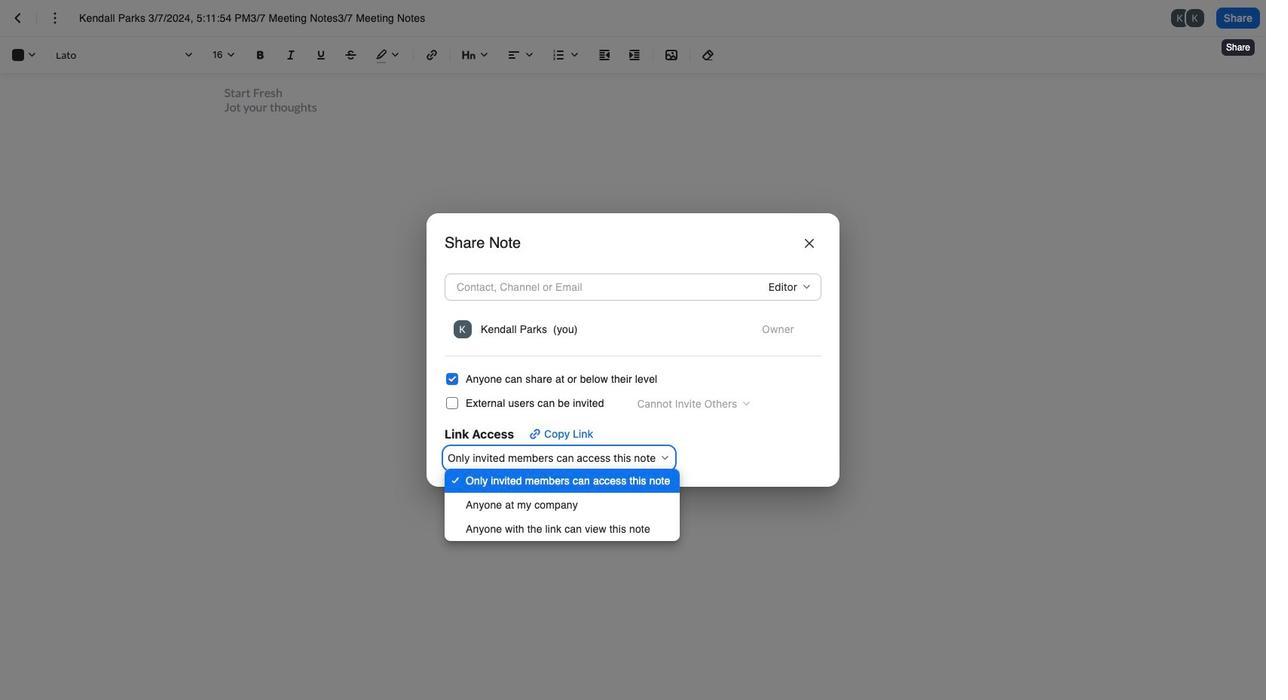 Task type: locate. For each thing, give the bounding box(es) containing it.
1 vertical spatial permission image
[[753, 319, 813, 340]]

tooltip
[[1221, 29, 1257, 57]]

None text field
[[79, 11, 453, 26]]

permission image
[[760, 277, 816, 298], [753, 319, 813, 340]]

bold image
[[252, 46, 270, 64]]

list box
[[445, 469, 680, 541]]

close image
[[805, 239, 814, 248]]

clear style image
[[700, 46, 718, 64]]

option
[[445, 493, 680, 517], [445, 517, 680, 541]]

insert image image
[[663, 46, 681, 64]]

dialog
[[427, 214, 840, 487]]

2 option from the top
[[445, 517, 680, 541]]

underline image
[[312, 46, 330, 64]]

copy link image
[[526, 425, 545, 443]]

None field
[[445, 448, 674, 469]]

menu item
[[451, 316, 816, 344]]

italic image
[[282, 46, 300, 64]]



Task type: describe. For each thing, give the bounding box(es) containing it.
1 option from the top
[[445, 493, 680, 517]]

strikethrough image
[[342, 46, 360, 64]]

kendall parks image
[[454, 321, 472, 339]]

link image
[[423, 46, 441, 64]]

decrease indent image
[[596, 46, 614, 64]]

0 vertical spatial permission image
[[760, 277, 816, 298]]

increase indent image
[[626, 46, 644, 64]]

all notes image
[[9, 9, 27, 27]]



Task type: vqa. For each thing, say whether or not it's contained in the screenshot.
'Copy Link' icon
yes



